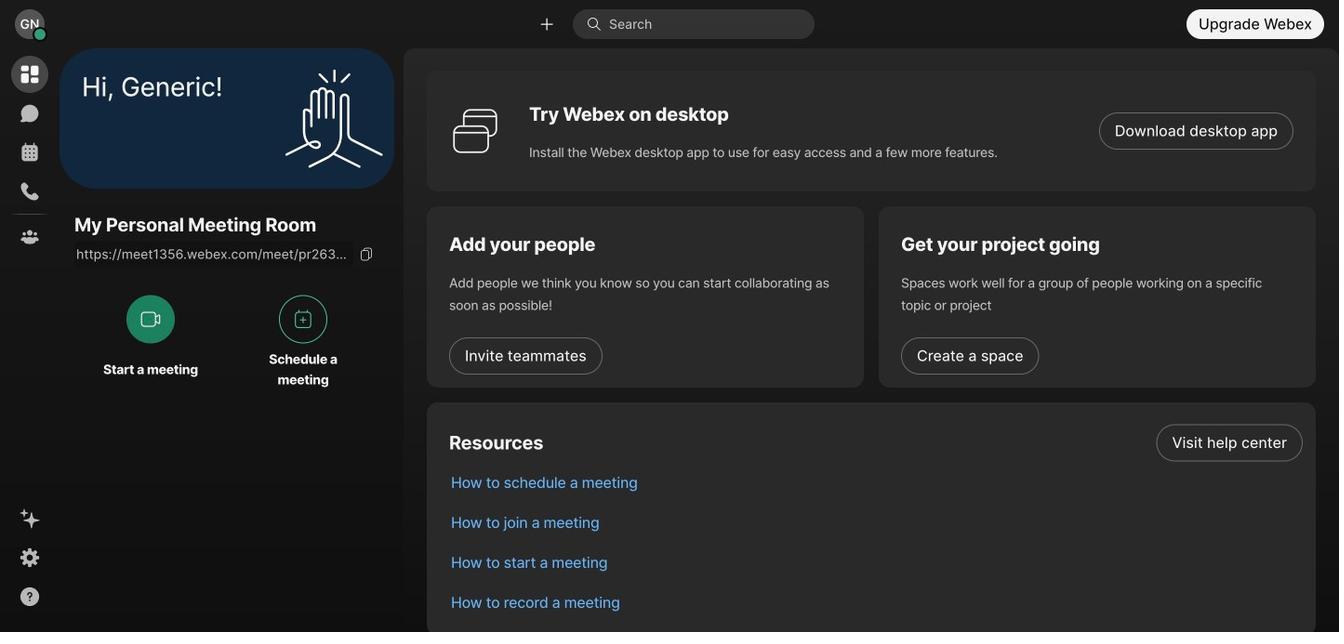 Task type: describe. For each thing, give the bounding box(es) containing it.
4 list item from the top
[[436, 543, 1316, 583]]



Task type: locate. For each thing, give the bounding box(es) containing it.
5 list item from the top
[[436, 583, 1316, 623]]

navigation
[[0, 48, 60, 633]]

list item
[[436, 423, 1316, 463], [436, 463, 1316, 503], [436, 503, 1316, 543], [436, 543, 1316, 583], [436, 583, 1316, 623]]

webex tab list
[[11, 56, 48, 256]]

two hands high fiving image
[[278, 63, 390, 174]]

2 list item from the top
[[436, 463, 1316, 503]]

3 list item from the top
[[436, 503, 1316, 543]]

1 list item from the top
[[436, 423, 1316, 463]]

None text field
[[74, 241, 354, 267]]



